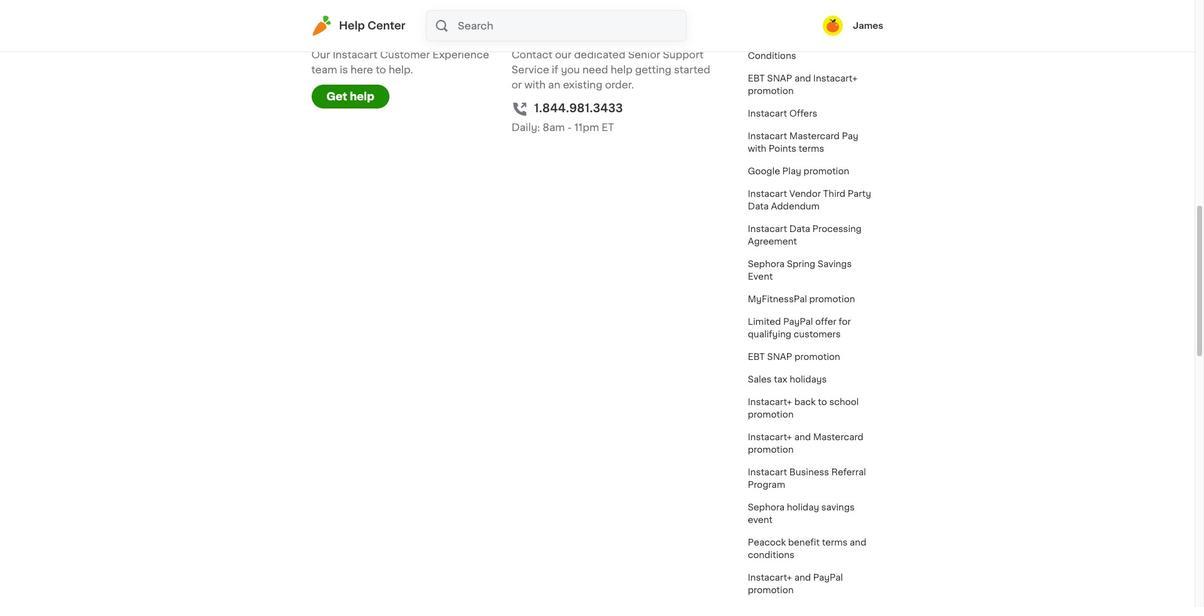 Task type: describe. For each thing, give the bounding box(es) containing it.
savings
[[822, 503, 855, 512]]

dedicated
[[574, 50, 626, 60]]

getting
[[635, 65, 672, 75]]

instacart inside still need help? our instacart customer experience team is here to help.
[[333, 50, 378, 60]]

promotion down customers
[[795, 353, 841, 361]]

sephora holiday savings event
[[748, 503, 855, 524]]

benefit
[[788, 538, 820, 547]]

data inside the instacart vendor third party data addendum
[[748, 202, 769, 211]]

terms inside peacock benefit terms and conditions
[[822, 538, 848, 547]]

offers
[[790, 109, 818, 118]]

get help button
[[311, 85, 390, 109]]

tax
[[774, 375, 788, 384]]

snap for and
[[767, 74, 793, 83]]

Search search field
[[457, 11, 686, 41]]

event
[[748, 272, 773, 281]]

need inside still need help? our instacart customer experience team is here to help.
[[341, 30, 376, 43]]

instacart+ and paypal promotion link
[[741, 566, 884, 602]]

third
[[823, 189, 846, 198]]

peacock benefit terms and conditions link
[[741, 531, 884, 566]]

fresh funds terms and conditions
[[748, 39, 850, 60]]

instacart offers
[[748, 109, 818, 118]]

instacart vendor third party data addendum
[[748, 189, 872, 211]]

fresh funds terms and conditions link
[[741, 32, 884, 67]]

promotion inside ebt snap and instacart+ promotion
[[748, 87, 794, 95]]

data inside instacart data processing agreement
[[790, 225, 811, 233]]

11pm
[[575, 122, 599, 132]]

google
[[748, 167, 780, 176]]

peacock benefit terms and conditions
[[748, 538, 867, 560]]

savings
[[818, 260, 852, 269]]

agreement
[[748, 237, 797, 246]]

with inside are you a senior? contact our dedicated senior support service if you need help getting started or with an existing order.
[[525, 80, 546, 90]]

limited
[[748, 317, 781, 326]]

if
[[552, 65, 559, 75]]

spend
[[748, 16, 777, 25]]

for
[[839, 317, 851, 326]]

are
[[512, 30, 536, 43]]

an
[[548, 80, 561, 90]]

instacart+ and mastercard promotion
[[748, 433, 864, 454]]

promotion up "third"
[[804, 167, 850, 176]]

still need help? our instacart customer experience team is here to help.
[[311, 30, 489, 75]]

james
[[853, 21, 884, 30]]

ebt for ebt snap and instacart+ promotion
[[748, 74, 765, 83]]

spring
[[787, 260, 816, 269]]

are you a senior? contact our dedicated senior support service if you need help getting started or with an existing order.
[[512, 30, 711, 90]]

instacart business referral program link
[[741, 461, 884, 496]]

instacart offers link
[[741, 102, 825, 125]]

help inside button
[[350, 92, 375, 102]]

funds
[[775, 39, 802, 48]]

instacart image
[[311, 16, 332, 36]]

instacart+ for instacart+ and paypal promotion
[[748, 573, 792, 582]]

pay
[[842, 132, 859, 141]]

holidays
[[790, 375, 827, 384]]

and inside the fresh funds terms and conditions
[[833, 39, 850, 48]]

8am
[[543, 122, 565, 132]]

our
[[555, 50, 572, 60]]

help inside are you a senior? contact our dedicated senior support service if you need help getting started or with an existing order.
[[611, 65, 633, 75]]

daily: 8am - 11pm et
[[512, 122, 614, 132]]

instacart mastercard pay with points terms
[[748, 132, 859, 153]]

addendum
[[771, 202, 820, 211]]

get
[[790, 16, 805, 25]]

instacart for instacart business referral program
[[748, 468, 787, 477]]

sephora holiday savings event link
[[741, 496, 884, 531]]

et
[[602, 122, 614, 132]]

spend to get beauty link
[[741, 9, 846, 32]]

get help
[[327, 92, 375, 102]]

terms inside instacart mastercard pay with points terms
[[799, 144, 825, 153]]

paypal inside instacart+ and paypal promotion
[[813, 573, 843, 582]]

conditions
[[748, 51, 796, 60]]

senior?
[[579, 30, 633, 43]]

our
[[311, 50, 330, 60]]

order.
[[605, 80, 634, 90]]

limited paypal offer for qualifying customers
[[748, 317, 851, 339]]

help center link
[[311, 16, 406, 36]]

mastercard inside the instacart+ and mastercard promotion
[[813, 433, 864, 442]]

instacart data processing agreement
[[748, 225, 862, 246]]

limited paypal offer for qualifying customers link
[[741, 311, 884, 346]]

instacart for instacart offers
[[748, 109, 787, 118]]

processing
[[813, 225, 862, 233]]

holiday
[[787, 503, 819, 512]]

senior
[[628, 50, 661, 60]]

instacart business referral program
[[748, 468, 866, 489]]

and inside ebt snap and instacart+ promotion
[[795, 74, 811, 83]]

help.
[[389, 65, 413, 75]]

1 horizontal spatial to
[[779, 16, 788, 25]]

and inside peacock benefit terms and conditions
[[850, 538, 867, 547]]

customer
[[380, 50, 430, 60]]

instacart+ and paypal promotion
[[748, 573, 843, 595]]



Task type: locate. For each thing, give the bounding box(es) containing it.
1 vertical spatial data
[[790, 225, 811, 233]]

snap
[[767, 74, 793, 83], [767, 353, 793, 361]]

1 horizontal spatial need
[[583, 65, 608, 75]]

1 horizontal spatial help
[[611, 65, 633, 75]]

still
[[311, 30, 338, 43]]

peacock
[[748, 538, 786, 547]]

sephora up event at the right of the page
[[748, 260, 785, 269]]

mastercard down offers
[[790, 132, 840, 141]]

play
[[783, 167, 802, 176]]

qualifying
[[748, 330, 792, 339]]

0 vertical spatial data
[[748, 202, 769, 211]]

school
[[830, 398, 859, 407]]

instacart vendor third party data addendum link
[[741, 183, 884, 218]]

paypal
[[784, 317, 813, 326], [813, 573, 843, 582]]

0 vertical spatial snap
[[767, 74, 793, 83]]

to
[[779, 16, 788, 25], [376, 65, 386, 75], [818, 398, 827, 407]]

instacart for instacart mastercard pay with points terms
[[748, 132, 787, 141]]

instacart+ back to school promotion
[[748, 398, 859, 419]]

sephora
[[748, 260, 785, 269], [748, 503, 785, 512]]

need up here
[[341, 30, 376, 43]]

you left a
[[539, 30, 565, 43]]

paypal down peacock benefit terms and conditions link
[[813, 573, 843, 582]]

instacart up here
[[333, 50, 378, 60]]

instacart+
[[814, 74, 858, 83], [748, 398, 792, 407], [748, 433, 792, 442], [748, 573, 792, 582]]

contact
[[512, 50, 553, 60]]

team
[[311, 65, 337, 75]]

sephora inside sephora holiday savings event
[[748, 503, 785, 512]]

ebt snap and instacart+ promotion
[[748, 74, 858, 95]]

1 vertical spatial help
[[350, 92, 375, 102]]

paypal inside limited paypal offer for qualifying customers
[[784, 317, 813, 326]]

and down instacart+ back to school promotion
[[795, 433, 811, 442]]

terms
[[804, 39, 831, 48]]

help
[[611, 65, 633, 75], [350, 92, 375, 102]]

with
[[525, 80, 546, 90], [748, 144, 767, 153]]

promotion up "offer"
[[810, 295, 855, 304]]

conditions
[[748, 551, 795, 560]]

and inside instacart+ and paypal promotion
[[795, 573, 811, 582]]

0 vertical spatial ebt
[[748, 74, 765, 83]]

mastercard down the school
[[813, 433, 864, 442]]

sales tax holidays
[[748, 375, 827, 384]]

offer
[[816, 317, 837, 326]]

and down user avatar
[[833, 39, 850, 48]]

snap down conditions
[[767, 74, 793, 83]]

need
[[341, 30, 376, 43], [583, 65, 608, 75]]

sephora up event
[[748, 503, 785, 512]]

0 vertical spatial to
[[779, 16, 788, 25]]

ebt inside ebt snap and instacart+ promotion
[[748, 74, 765, 83]]

2 snap from the top
[[767, 353, 793, 361]]

google play promotion link
[[741, 160, 857, 183]]

and down the fresh funds terms and conditions
[[795, 74, 811, 83]]

promotion inside instacart+ and paypal promotion
[[748, 586, 794, 595]]

1 snap from the top
[[767, 74, 793, 83]]

spend to get beauty
[[748, 16, 838, 25]]

customers
[[794, 330, 841, 339]]

support
[[663, 50, 704, 60]]

back
[[795, 398, 816, 407]]

1 sephora from the top
[[748, 260, 785, 269]]

promotion down conditions
[[748, 586, 794, 595]]

1 vertical spatial snap
[[767, 353, 793, 361]]

instacart+ and mastercard promotion link
[[741, 426, 884, 461]]

and down savings
[[850, 538, 867, 547]]

sephora spring savings event link
[[741, 253, 884, 288]]

sales tax holidays link
[[741, 368, 835, 391]]

program
[[748, 481, 785, 489]]

data down addendum
[[790, 225, 811, 233]]

business
[[790, 468, 830, 477]]

sephora for event
[[748, 260, 785, 269]]

promotion inside the instacart+ and mastercard promotion
[[748, 445, 794, 454]]

instacart+ down sales
[[748, 398, 792, 407]]

data
[[748, 202, 769, 211], [790, 225, 811, 233]]

instacart+ back to school promotion link
[[741, 391, 884, 426]]

instacart data processing agreement link
[[741, 218, 884, 253]]

ebt snap promotion link
[[741, 346, 848, 368]]

promotion
[[748, 87, 794, 95], [804, 167, 850, 176], [810, 295, 855, 304], [795, 353, 841, 361], [748, 410, 794, 419], [748, 445, 794, 454], [748, 586, 794, 595]]

instacart for instacart vendor third party data addendum
[[748, 189, 787, 198]]

help up order.
[[611, 65, 633, 75]]

0 vertical spatial paypal
[[784, 317, 813, 326]]

terms
[[799, 144, 825, 153], [822, 538, 848, 547]]

instacart for instacart data processing agreement
[[748, 225, 787, 233]]

2 ebt from the top
[[748, 353, 765, 361]]

ebt up sales
[[748, 353, 765, 361]]

instacart+ inside the instacart+ and mastercard promotion
[[748, 433, 792, 442]]

1 vertical spatial mastercard
[[813, 433, 864, 442]]

sephora spring savings event
[[748, 260, 852, 281]]

1 vertical spatial to
[[376, 65, 386, 75]]

instacart down google at the right top of the page
[[748, 189, 787, 198]]

existing
[[563, 80, 603, 90]]

0 horizontal spatial with
[[525, 80, 546, 90]]

promotion up instacart offers link
[[748, 87, 794, 95]]

need inside are you a senior? contact our dedicated senior support service if you need help getting started or with an existing order.
[[583, 65, 608, 75]]

1 vertical spatial terms
[[822, 538, 848, 547]]

experience
[[433, 50, 489, 60]]

ebt
[[748, 74, 765, 83], [748, 353, 765, 361]]

to left get
[[779, 16, 788, 25]]

data down google at the right top of the page
[[748, 202, 769, 211]]

started
[[674, 65, 711, 75]]

2 horizontal spatial to
[[818, 398, 827, 407]]

center
[[368, 21, 406, 31]]

points
[[769, 144, 797, 153]]

terms right the 'benefit'
[[822, 538, 848, 547]]

instacart left offers
[[748, 109, 787, 118]]

instacart inside instacart mastercard pay with points terms
[[748, 132, 787, 141]]

service
[[512, 65, 549, 75]]

a
[[568, 30, 576, 43]]

get
[[327, 92, 347, 102]]

google play promotion
[[748, 167, 850, 176]]

instacart
[[333, 50, 378, 60], [748, 109, 787, 118], [748, 132, 787, 141], [748, 189, 787, 198], [748, 225, 787, 233], [748, 468, 787, 477]]

0 vertical spatial with
[[525, 80, 546, 90]]

0 horizontal spatial data
[[748, 202, 769, 211]]

ebt for ebt snap promotion
[[748, 353, 765, 361]]

terms up google play promotion at the top right of page
[[799, 144, 825, 153]]

2 vertical spatial to
[[818, 398, 827, 407]]

instacart up program
[[748, 468, 787, 477]]

0 horizontal spatial to
[[376, 65, 386, 75]]

instacart mastercard pay with points terms link
[[741, 125, 884, 160]]

daily:
[[512, 122, 540, 132]]

0 vertical spatial help
[[611, 65, 633, 75]]

0 vertical spatial terms
[[799, 144, 825, 153]]

with down service
[[525, 80, 546, 90]]

to inside still need help? our instacart customer experience team is here to help.
[[376, 65, 386, 75]]

party
[[848, 189, 872, 198]]

you right if
[[561, 65, 580, 75]]

promotion up program
[[748, 445, 794, 454]]

and down peacock benefit terms and conditions
[[795, 573, 811, 582]]

1.844.981.3433
[[534, 103, 623, 114]]

0 vertical spatial sephora
[[748, 260, 785, 269]]

promotion down the "tax" at right bottom
[[748, 410, 794, 419]]

myfitnesspal
[[748, 295, 807, 304]]

instacart+ down instacart+ back to school promotion
[[748, 433, 792, 442]]

ebt snap promotion
[[748, 353, 841, 361]]

instacart up the points
[[748, 132, 787, 141]]

1 vertical spatial paypal
[[813, 573, 843, 582]]

to inside instacart+ back to school promotion
[[818, 398, 827, 407]]

sephora for event
[[748, 503, 785, 512]]

paypal up customers
[[784, 317, 813, 326]]

snap up the "tax" at right bottom
[[767, 353, 793, 361]]

mastercard inside instacart mastercard pay with points terms
[[790, 132, 840, 141]]

help right get
[[350, 92, 375, 102]]

1 vertical spatial you
[[561, 65, 580, 75]]

1 horizontal spatial data
[[790, 225, 811, 233]]

1 vertical spatial with
[[748, 144, 767, 153]]

instacart inside instacart data processing agreement
[[748, 225, 787, 233]]

event
[[748, 516, 773, 524]]

and
[[833, 39, 850, 48], [795, 74, 811, 83], [795, 433, 811, 442], [850, 538, 867, 547], [795, 573, 811, 582]]

1 vertical spatial ebt
[[748, 353, 765, 361]]

promotion inside instacart+ back to school promotion
[[748, 410, 794, 419]]

instacart inside instacart business referral program
[[748, 468, 787, 477]]

1 ebt from the top
[[748, 74, 765, 83]]

0 vertical spatial need
[[341, 30, 376, 43]]

1.844.981.3433 link
[[534, 100, 623, 117]]

help?
[[380, 30, 418, 43]]

to right back
[[818, 398, 827, 407]]

sephora inside "sephora spring savings event"
[[748, 260, 785, 269]]

referral
[[832, 468, 866, 477]]

1 vertical spatial need
[[583, 65, 608, 75]]

0 horizontal spatial help
[[350, 92, 375, 102]]

instacart+ for instacart+ back to school promotion
[[748, 398, 792, 407]]

is
[[340, 65, 348, 75]]

1 vertical spatial sephora
[[748, 503, 785, 512]]

myfitnesspal promotion
[[748, 295, 855, 304]]

snap inside ebt snap and instacart+ promotion
[[767, 74, 793, 83]]

-
[[568, 122, 572, 132]]

instacart+ down fresh funds terms and conditions link in the right top of the page
[[814, 74, 858, 83]]

instacart+ inside instacart+ and paypal promotion
[[748, 573, 792, 582]]

1 horizontal spatial with
[[748, 144, 767, 153]]

and inside the instacart+ and mastercard promotion
[[795, 433, 811, 442]]

instacart+ down conditions
[[748, 573, 792, 582]]

ebt inside ebt snap promotion link
[[748, 353, 765, 361]]

with inside instacart mastercard pay with points terms
[[748, 144, 767, 153]]

to right here
[[376, 65, 386, 75]]

instacart+ inside instacart+ back to school promotion
[[748, 398, 792, 407]]

user avatar image
[[823, 16, 843, 36]]

need down dedicated
[[583, 65, 608, 75]]

instacart+ for instacart+ and mastercard promotion
[[748, 433, 792, 442]]

0 vertical spatial you
[[539, 30, 565, 43]]

or
[[512, 80, 522, 90]]

0 horizontal spatial need
[[341, 30, 376, 43]]

2 sephora from the top
[[748, 503, 785, 512]]

instacart up the agreement
[[748, 225, 787, 233]]

instacart inside the instacart vendor third party data addendum
[[748, 189, 787, 198]]

snap for promotion
[[767, 353, 793, 361]]

0 vertical spatial mastercard
[[790, 132, 840, 141]]

myfitnesspal promotion link
[[741, 288, 863, 311]]

beauty
[[807, 16, 838, 25]]

sales
[[748, 375, 772, 384]]

mastercard
[[790, 132, 840, 141], [813, 433, 864, 442]]

with up google at the right top of the page
[[748, 144, 767, 153]]

instacart+ inside ebt snap and instacart+ promotion
[[814, 74, 858, 83]]

ebt down conditions
[[748, 74, 765, 83]]



Task type: vqa. For each thing, say whether or not it's contained in the screenshot.
left the 56
no



